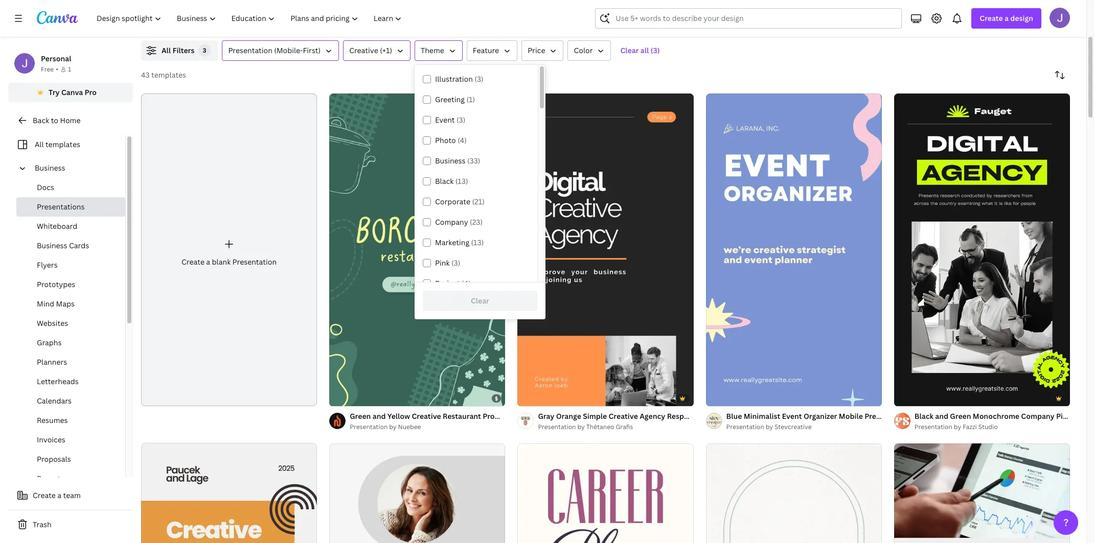 Task type: describe. For each thing, give the bounding box(es) containing it.
responsive
[[667, 412, 707, 421]]

monochrome
[[973, 412, 1020, 421]]

create a blank presentation link
[[141, 94, 317, 406]]

organizer
[[804, 412, 837, 421]]

9
[[350, 395, 354, 402]]

business for business cards
[[37, 241, 67, 251]]

illustration
[[435, 74, 473, 84]]

flyers link
[[16, 256, 125, 275]]

all
[[641, 46, 649, 55]]

cards
[[69, 241, 89, 251]]

pro
[[85, 87, 97, 97]]

•
[[56, 65, 58, 74]]

flyers
[[37, 260, 58, 270]]

price button
[[522, 40, 564, 61]]

presentation inside button
[[228, 46, 273, 55]]

blue minimalist event organizer mobile presentation image
[[706, 94, 882, 407]]

create a blank presentation element
[[141, 94, 317, 406]]

(1)
[[467, 95, 475, 104]]

green and yellow creative restaurant promotion mobile first presentation link
[[350, 411, 610, 422]]

back to home link
[[8, 110, 133, 131]]

corporate
[[435, 197, 470, 207]]

create a design button
[[972, 8, 1042, 29]]

business (33)
[[435, 156, 480, 166]]

event inside blue minimalist event organizer mobile presentation presentation by stevcreative
[[782, 412, 802, 421]]

clear button
[[423, 291, 537, 312]]

feature button
[[467, 40, 518, 61]]

feature
[[473, 46, 499, 55]]

presentation by thētaneo grafis link
[[538, 422, 694, 433]]

invoices link
[[16, 431, 125, 450]]

pink (3)
[[435, 258, 460, 268]]

mobile inside green and yellow creative restaurant promotion mobile first presentation presentation by nuebee
[[522, 412, 546, 421]]

(4) for project (4)
[[462, 279, 471, 288]]

to
[[51, 116, 58, 125]]

(21)
[[472, 197, 485, 207]]

1 of 9
[[337, 395, 354, 402]]

greeting (1)
[[435, 95, 475, 104]]

company (23)
[[435, 217, 483, 227]]

back to home
[[33, 116, 81, 125]]

business link
[[31, 159, 119, 178]]

first
[[547, 412, 563, 421]]

presentation by stevcreative link
[[726, 422, 882, 433]]

prototypes
[[37, 280, 75, 289]]

prototypes link
[[16, 275, 125, 295]]

maps
[[56, 299, 75, 309]]

websites
[[37, 319, 68, 328]]

yellow
[[388, 412, 410, 421]]

Search search field
[[616, 9, 896, 28]]

trash
[[33, 520, 51, 530]]

(23)
[[470, 217, 483, 227]]

blue
[[726, 412, 742, 421]]

business for business
[[35, 163, 65, 173]]

websites link
[[16, 314, 125, 333]]

create a design
[[980, 13, 1034, 23]]

1 for 1
[[68, 65, 71, 74]]

create for create a design
[[980, 13, 1003, 23]]

marketing (13)
[[435, 238, 484, 248]]

greeting
[[435, 95, 465, 104]]

1 of 9 link
[[329, 94, 505, 407]]

presentation inside black and green monochrome company pitch deck  presentation by fazzi studio
[[915, 423, 953, 432]]

presentation by fazzi studio link
[[915, 422, 1070, 433]]

creative for gray
[[609, 412, 638, 421]]

blank
[[212, 257, 231, 267]]

black (13)
[[435, 176, 468, 186]]

green inside black and green monochrome company pitch deck  presentation by fazzi studio
[[950, 412, 971, 421]]

try canva pro
[[49, 87, 97, 97]]

Sort by button
[[1050, 65, 1070, 85]]

green and yellow creative restaurant promotion mobile first presentation image
[[329, 94, 505, 407]]

black and green monochrome company pitch deck mobile-first presentation image
[[894, 94, 1070, 407]]

3 filter options selected element
[[199, 44, 211, 57]]

whiteboard link
[[16, 217, 125, 236]]

all for all filters
[[162, 46, 171, 55]]

letterheads link
[[16, 372, 125, 392]]

(3) for pink (3)
[[452, 258, 460, 268]]

creative (+1)
[[349, 46, 392, 55]]

black for black (13)
[[435, 176, 454, 186]]

promotion
[[483, 412, 520, 421]]

43 templates
[[141, 70, 186, 80]]

free
[[41, 65, 54, 74]]

(13) for black (13)
[[456, 176, 468, 186]]

green and yellow creative restaurant promotion mobile first presentation presentation by nuebee
[[350, 412, 610, 432]]

blue minimalist event organizer mobile presentation presentation by stevcreative
[[726, 412, 910, 432]]

orange white creative agency mobile-first presentation image
[[141, 443, 317, 544]]

docs link
[[16, 178, 125, 197]]

mind maps link
[[16, 295, 125, 314]]

black and green monochrome company pitch deck  presentation by fazzi studio
[[915, 412, 1094, 432]]

1 for 1 of 9
[[337, 395, 340, 402]]

top level navigation element
[[90, 8, 411, 29]]

simple
[[583, 412, 607, 421]]

gray orange simple creative agency responsive presentation presentation by thētaneo grafis
[[538, 412, 753, 432]]

create for create a blank presentation
[[182, 257, 205, 267]]

mind maps
[[37, 299, 75, 309]]

photo (4)
[[435, 136, 467, 145]]

all templates
[[35, 140, 80, 149]]

graphs
[[37, 338, 62, 348]]

project
[[435, 279, 460, 288]]

white and green minimalist creative portfolio mobile first presentation image
[[706, 444, 882, 544]]

creative for green
[[412, 412, 441, 421]]

by inside green and yellow creative restaurant promotion mobile first presentation presentation by nuebee
[[389, 423, 397, 432]]

all for all templates
[[35, 140, 44, 149]]

minimalist
[[744, 412, 781, 421]]

team
[[63, 491, 81, 501]]

(+1)
[[380, 46, 392, 55]]

planners
[[37, 357, 67, 367]]

clear for clear
[[471, 296, 489, 306]]



Task type: vqa. For each thing, say whether or not it's contained in the screenshot.
the right "images"
no



Task type: locate. For each thing, give the bounding box(es) containing it.
letterheads
[[37, 377, 79, 387]]

0 horizontal spatial company
[[435, 217, 468, 227]]

1 vertical spatial a
[[206, 257, 210, 267]]

create left design
[[980, 13, 1003, 23]]

create a team
[[33, 491, 81, 501]]

0 vertical spatial all
[[162, 46, 171, 55]]

mobile inside blue minimalist event organizer mobile presentation presentation by stevcreative
[[839, 412, 863, 421]]

gray orange simple creative agency responsive presentation image
[[518, 94, 694, 407]]

try canva pro button
[[8, 83, 133, 102]]

0 horizontal spatial 1
[[68, 65, 71, 74]]

(13)
[[456, 176, 468, 186], [471, 238, 484, 248]]

trash link
[[8, 515, 133, 535]]

orange
[[556, 412, 581, 421]]

0 horizontal spatial green
[[350, 412, 371, 421]]

(4) right project at the bottom of the page
[[462, 279, 471, 288]]

by inside blue minimalist event organizer mobile presentation presentation by stevcreative
[[766, 423, 773, 432]]

business up flyers
[[37, 241, 67, 251]]

1 by from the left
[[389, 423, 397, 432]]

1 horizontal spatial clear
[[621, 46, 639, 55]]

0 horizontal spatial event
[[435, 115, 455, 125]]

(3) down the greeting (1)
[[457, 115, 465, 125]]

event up stevcreative
[[782, 412, 802, 421]]

creative inside creative (+1) button
[[349, 46, 378, 55]]

1 vertical spatial black
[[915, 412, 934, 421]]

templates down back to home on the top left of page
[[45, 140, 80, 149]]

(3) inside button
[[651, 46, 660, 55]]

by down yellow
[[389, 423, 397, 432]]

1 horizontal spatial 1
[[337, 395, 340, 402]]

personal
[[41, 54, 71, 63]]

beige creative graphic designer mobile-first presentation image
[[329, 444, 505, 544]]

and
[[373, 412, 386, 421], [935, 412, 949, 421]]

1 horizontal spatial (13)
[[471, 238, 484, 248]]

agency
[[640, 412, 665, 421]]

company
[[435, 217, 468, 227], [1021, 412, 1055, 421]]

by left fazzi
[[954, 423, 962, 432]]

calendars
[[37, 396, 72, 406]]

1 horizontal spatial create
[[182, 257, 205, 267]]

1 horizontal spatial green
[[950, 412, 971, 421]]

black for black and green monochrome company pitch deck  presentation by fazzi studio
[[915, 412, 934, 421]]

0 vertical spatial create
[[980, 13, 1003, 23]]

black inside black and green monochrome company pitch deck  presentation by fazzi studio
[[915, 412, 934, 421]]

1 horizontal spatial company
[[1021, 412, 1055, 421]]

a for team
[[57, 491, 61, 501]]

a left blank
[[206, 257, 210, 267]]

and inside green and yellow creative restaurant promotion mobile first presentation presentation by nuebee
[[373, 412, 386, 421]]

a for blank
[[206, 257, 210, 267]]

grafis
[[616, 423, 633, 432]]

1 vertical spatial 1
[[337, 395, 340, 402]]

2 horizontal spatial creative
[[609, 412, 638, 421]]

presentation by nuebee link
[[350, 422, 505, 433]]

deck
[[1076, 412, 1094, 421]]

(3) for illustration (3)
[[475, 74, 484, 84]]

0 horizontal spatial black
[[435, 176, 454, 186]]

3
[[203, 46, 207, 55]]

gray orange simple creative agency responsive presentation link
[[538, 411, 753, 422]]

templates
[[151, 70, 186, 80], [45, 140, 80, 149]]

all filters
[[162, 46, 195, 55]]

mobile left first at bottom right
[[522, 412, 546, 421]]

illustration (3)
[[435, 74, 484, 84]]

1 vertical spatial create
[[182, 257, 205, 267]]

a left design
[[1005, 13, 1009, 23]]

price
[[528, 46, 545, 55]]

1 horizontal spatial event
[[782, 412, 802, 421]]

2 horizontal spatial a
[[1005, 13, 1009, 23]]

3 by from the left
[[766, 423, 773, 432]]

business up docs
[[35, 163, 65, 173]]

1 left the of
[[337, 395, 340, 402]]

1 horizontal spatial mobile
[[839, 412, 863, 421]]

jacob simon image
[[1050, 8, 1070, 28]]

1 horizontal spatial creative
[[412, 412, 441, 421]]

1 vertical spatial all
[[35, 140, 44, 149]]

a
[[1005, 13, 1009, 23], [206, 257, 210, 267], [57, 491, 61, 501]]

0 vertical spatial black
[[435, 176, 454, 186]]

green inside green and yellow creative restaurant promotion mobile first presentation presentation by nuebee
[[350, 412, 371, 421]]

creative (+1) button
[[343, 40, 411, 61]]

pink and purple minimalist illustrated career plan presentation (mobile-first) image
[[518, 444, 694, 544]]

1 vertical spatial templates
[[45, 140, 80, 149]]

1 horizontal spatial and
[[935, 412, 949, 421]]

0 vertical spatial 1
[[68, 65, 71, 74]]

home
[[60, 116, 81, 125]]

1 mobile from the left
[[522, 412, 546, 421]]

2 mobile from the left
[[839, 412, 863, 421]]

green up fazzi
[[950, 412, 971, 421]]

a inside dropdown button
[[1005, 13, 1009, 23]]

calendars link
[[16, 392, 125, 411]]

pink
[[435, 258, 450, 268]]

(3)
[[651, 46, 660, 55], [475, 74, 484, 84], [457, 115, 465, 125], [452, 258, 460, 268]]

1 vertical spatial (4)
[[462, 279, 471, 288]]

creative inside green and yellow creative restaurant promotion mobile first presentation presentation by nuebee
[[412, 412, 441, 421]]

(13) for marketing (13)
[[471, 238, 484, 248]]

all
[[162, 46, 171, 55], [35, 140, 44, 149]]

templates right 43
[[151, 70, 186, 80]]

canva
[[61, 87, 83, 97]]

0 vertical spatial clear
[[621, 46, 639, 55]]

$
[[495, 395, 498, 402]]

0 vertical spatial (13)
[[456, 176, 468, 186]]

by down orange
[[578, 423, 585, 432]]

1 vertical spatial company
[[1021, 412, 1055, 421]]

2 horizontal spatial create
[[980, 13, 1003, 23]]

0 horizontal spatial clear
[[471, 296, 489, 306]]

presentations
[[37, 202, 85, 212]]

create inside button
[[33, 491, 56, 501]]

proposals link
[[16, 450, 125, 469]]

proposals
[[37, 455, 71, 464]]

resumes
[[37, 416, 68, 425]]

by inside gray orange simple creative agency responsive presentation presentation by thētaneo grafis
[[578, 423, 585, 432]]

templates for all templates
[[45, 140, 80, 149]]

0 vertical spatial company
[[435, 217, 468, 227]]

create for create a team
[[33, 491, 56, 501]]

of
[[341, 395, 349, 402]]

business
[[435, 156, 466, 166], [35, 163, 65, 173], [37, 241, 67, 251]]

0 vertical spatial a
[[1005, 13, 1009, 23]]

(3) for event (3)
[[457, 115, 465, 125]]

(3) right pink
[[452, 258, 460, 268]]

clear inside button
[[621, 46, 639, 55]]

(3) up (1)
[[475, 74, 484, 84]]

back
[[33, 116, 49, 125]]

None search field
[[595, 8, 902, 29]]

0 vertical spatial templates
[[151, 70, 186, 80]]

1 right "•"
[[68, 65, 71, 74]]

creative up the grafis
[[609, 412, 638, 421]]

color button
[[568, 40, 611, 61]]

0 horizontal spatial (13)
[[456, 176, 468, 186]]

2 vertical spatial create
[[33, 491, 56, 501]]

all templates link
[[14, 135, 119, 154]]

(4)
[[458, 136, 467, 145], [462, 279, 471, 288]]

create a team button
[[8, 486, 133, 506]]

0 horizontal spatial all
[[35, 140, 44, 149]]

presentation
[[228, 46, 273, 55], [232, 257, 277, 267], [565, 412, 610, 421], [709, 412, 753, 421], [865, 412, 910, 421], [350, 423, 388, 432], [538, 423, 576, 432], [726, 423, 764, 432], [915, 423, 953, 432]]

theme
[[421, 46, 444, 55]]

1 vertical spatial clear
[[471, 296, 489, 306]]

0 horizontal spatial and
[[373, 412, 386, 421]]

1 green from the left
[[350, 412, 371, 421]]

all left filters
[[162, 46, 171, 55]]

project (4)
[[435, 279, 471, 288]]

mind
[[37, 299, 54, 309]]

create left blank
[[182, 257, 205, 267]]

mobile
[[522, 412, 546, 421], [839, 412, 863, 421]]

1 and from the left
[[373, 412, 386, 421]]

0 horizontal spatial create
[[33, 491, 56, 501]]

creative left (+1)
[[349, 46, 378, 55]]

green
[[350, 412, 371, 421], [950, 412, 971, 421]]

company up marketing
[[435, 217, 468, 227]]

business for business (33)
[[435, 156, 466, 166]]

and for green
[[373, 412, 386, 421]]

(33)
[[467, 156, 480, 166]]

(mobile-
[[274, 46, 303, 55]]

2 by from the left
[[578, 423, 585, 432]]

a inside button
[[57, 491, 61, 501]]

creative inside gray orange simple creative agency responsive presentation presentation by thētaneo grafis
[[609, 412, 638, 421]]

resumes link
[[16, 411, 125, 431]]

templates for 43 templates
[[151, 70, 186, 80]]

theme button
[[415, 40, 463, 61]]

reports link
[[16, 469, 125, 489]]

create a blank presentation
[[182, 257, 277, 267]]

1 horizontal spatial black
[[915, 412, 934, 421]]

1 vertical spatial event
[[782, 412, 802, 421]]

company inside black and green monochrome company pitch deck  presentation by fazzi studio
[[1021, 412, 1055, 421]]

4 by from the left
[[954, 423, 962, 432]]

(4) for photo (4)
[[458, 136, 467, 145]]

mobile right organizer
[[839, 412, 863, 421]]

by inside black and green monochrome company pitch deck  presentation by fazzi studio
[[954, 423, 962, 432]]

1 horizontal spatial a
[[206, 257, 210, 267]]

blue white creative professional modern business digital marketing agency mobile presentation template image
[[894, 444, 1070, 544]]

green down 9
[[350, 412, 371, 421]]

event (3)
[[435, 115, 465, 125]]

presentation (mobile-first)
[[228, 46, 321, 55]]

gray
[[538, 412, 555, 421]]

0 horizontal spatial templates
[[45, 140, 80, 149]]

business cards
[[37, 241, 89, 251]]

marketing
[[435, 238, 470, 248]]

creative up presentation by nuebee link on the left bottom
[[412, 412, 441, 421]]

graphs link
[[16, 333, 125, 353]]

and inside black and green monochrome company pitch deck  presentation by fazzi studio
[[935, 412, 949, 421]]

black
[[435, 176, 454, 186], [915, 412, 934, 421]]

1 horizontal spatial templates
[[151, 70, 186, 80]]

0 vertical spatial event
[[435, 115, 455, 125]]

0 horizontal spatial a
[[57, 491, 61, 501]]

0 horizontal spatial creative
[[349, 46, 378, 55]]

clear inside button
[[471, 296, 489, 306]]

0 horizontal spatial mobile
[[522, 412, 546, 421]]

by down minimalist
[[766, 423, 773, 432]]

1 vertical spatial (13)
[[471, 238, 484, 248]]

company left pitch
[[1021, 412, 1055, 421]]

business down photo (4)
[[435, 156, 466, 166]]

create inside dropdown button
[[980, 13, 1003, 23]]

(4) right photo
[[458, 136, 467, 145]]

2 green from the left
[[950, 412, 971, 421]]

free •
[[41, 65, 58, 74]]

clear for clear all (3)
[[621, 46, 639, 55]]

(3) right all
[[651, 46, 660, 55]]

studio
[[979, 423, 998, 432]]

a for design
[[1005, 13, 1009, 23]]

nuebee
[[398, 423, 421, 432]]

and for black
[[935, 412, 949, 421]]

a left team
[[57, 491, 61, 501]]

clear all (3) button
[[615, 40, 665, 61]]

event up photo
[[435, 115, 455, 125]]

(13) down (23)
[[471, 238, 484, 248]]

restaurant
[[443, 412, 481, 421]]

2 and from the left
[[935, 412, 949, 421]]

design
[[1011, 13, 1034, 23]]

clear all (3)
[[621, 46, 660, 55]]

all down "back"
[[35, 140, 44, 149]]

1 horizontal spatial all
[[162, 46, 171, 55]]

create down reports
[[33, 491, 56, 501]]

first)
[[303, 46, 321, 55]]

invoices
[[37, 435, 65, 445]]

(13) up corporate (21)
[[456, 176, 468, 186]]

2 vertical spatial a
[[57, 491, 61, 501]]

0 vertical spatial (4)
[[458, 136, 467, 145]]



